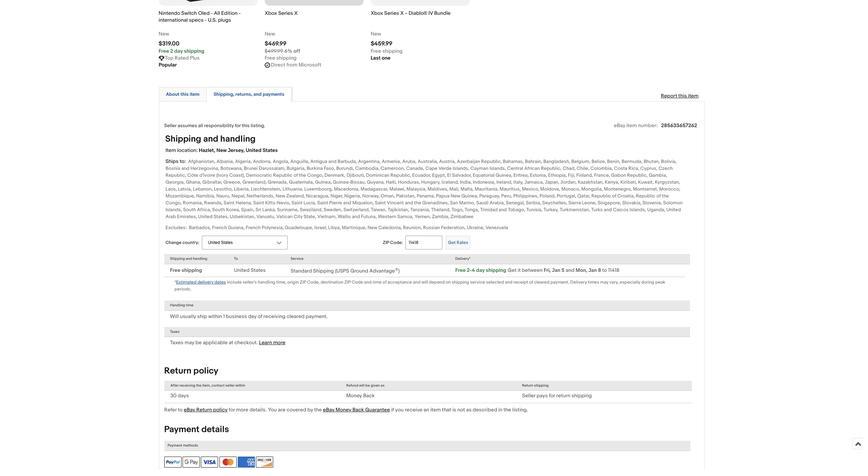 Task type: locate. For each thing, give the bounding box(es) containing it.
0 horizontal spatial within
[[208, 313, 222, 320]]

cleared down origin
[[287, 313, 305, 320]]

1 vertical spatial money
[[336, 407, 351, 413]]

within
[[208, 313, 222, 320], [235, 383, 245, 388]]

morocco,
[[659, 186, 681, 192]]

listing. right in
[[512, 407, 528, 413]]

federation,
[[441, 225, 466, 231]]

reunion,
[[403, 225, 422, 231]]

0 vertical spatial listing.
[[251, 123, 265, 129]]

x for $469.99
[[294, 10, 298, 17]]

handling up the jersey,
[[220, 134, 256, 144]]

estimated
[[176, 280, 197, 285]]

delivery*
[[455, 257, 471, 261]]

the up tanzania,
[[414, 200, 421, 206]]

1 vertical spatial shipping and handling
[[170, 257, 207, 261]]

Free shipping text field
[[371, 48, 403, 55]]

1 horizontal spatial new text field
[[265, 31, 275, 38]]

the left item,
[[196, 383, 202, 388]]

new text field for $469.99
[[265, 31, 275, 38]]

free 2-4 day shipping
[[455, 267, 506, 274]]

xbox for $459.99
[[371, 10, 383, 17]]

and down the 'arabia,'
[[499, 207, 507, 213]]

Last one text field
[[371, 55, 391, 62]]

Popular text field
[[159, 62, 177, 69]]

back down money back
[[353, 407, 364, 413]]

moldova,
[[540, 186, 560, 192]]

this inside button
[[181, 91, 189, 97]]

0 horizontal spatial cleared
[[287, 313, 305, 320]]

shipping up plus
[[184, 48, 204, 55]]

2 horizontal spatial this
[[679, 93, 687, 99]]

1 x from the left
[[294, 10, 298, 17]]

2 new text field from the left
[[265, 31, 275, 38]]

0 horizontal spatial zip
[[300, 280, 306, 285]]

and right returns,
[[253, 91, 262, 97]]

republic up grenada,
[[273, 172, 293, 178]]

series
[[278, 10, 293, 17], [384, 10, 399, 17]]

- left 'u.s.'
[[205, 17, 207, 23]]

1 vertical spatial seller
[[522, 393, 536, 399]]

0 vertical spatial guinea,
[[496, 172, 513, 178]]

0 horizontal spatial get
[[448, 240, 456, 245]]

0 horizontal spatial more
[[236, 407, 248, 413]]

new $319.00 free 2 day shipping
[[159, 31, 204, 55]]

free down $499.99
[[265, 55, 275, 61]]

0 vertical spatial states
[[263, 147, 278, 154]]

2 saint from the left
[[253, 200, 264, 206]]

policy up details
[[213, 407, 228, 413]]

new text field up $319.00
[[159, 31, 169, 38]]

1 horizontal spatial payment.
[[551, 280, 569, 285]]

0 horizontal spatial french
[[212, 225, 227, 231]]

salvador,
[[452, 172, 472, 178]]

5
[[562, 267, 565, 274]]

and down singapore,
[[604, 207, 612, 213]]

1 horizontal spatial more
[[273, 339, 286, 346]]

0 vertical spatial seller
[[164, 123, 177, 129]]

1 xbox from the left
[[265, 10, 277, 17]]

0 vertical spatial may
[[600, 280, 609, 285]]

0 horizontal spatial be
[[195, 339, 202, 346]]

1 horizontal spatial xbox
[[371, 10, 383, 17]]

saint up korea,
[[224, 200, 235, 206]]

indonesia,
[[473, 179, 495, 185]]

0 horizontal spatial congo,
[[166, 200, 182, 206]]

1 french from the left
[[212, 225, 227, 231]]

free left 2
[[159, 48, 169, 55]]

anguilla,
[[290, 159, 309, 164]]

1 horizontal spatial will
[[421, 280, 428, 285]]

sri
[[256, 207, 261, 213]]

1 vertical spatial listing.
[[512, 407, 528, 413]]

free up last
[[371, 48, 381, 55]]

1 vertical spatial guinea,
[[315, 179, 332, 185]]

caicos
[[613, 207, 629, 213]]

malta,
[[461, 186, 474, 192]]

0 horizontal spatial jan
[[552, 267, 560, 274]]

2 vertical spatial shipping
[[313, 268, 334, 274]]

handling left time,
[[258, 280, 275, 285]]

0 vertical spatial to
[[602, 267, 607, 274]]

payment up payment methods
[[164, 424, 199, 435]]

$469.99 text field
[[265, 40, 287, 47]]

iceland,
[[442, 179, 459, 185]]

shipping down 6%
[[276, 55, 297, 61]]

more left details.
[[236, 407, 248, 413]]

day inside new $319.00 free 2 day shipping
[[174, 48, 183, 55]]

new inside new $469.99 $499.99 6% off free shipping
[[265, 31, 275, 37]]

2 horizontal spatial day
[[476, 267, 485, 274]]

0 horizontal spatial return
[[164, 366, 191, 376]]

0 vertical spatial more
[[273, 339, 286, 346]]

taxes for taxes may be applicable at checkout. learn more
[[170, 339, 183, 346]]

honduras,
[[398, 179, 420, 185]]

states up "seller's"
[[251, 267, 266, 274]]

0 vertical spatial policy
[[193, 366, 218, 376]]

seller for seller assumes all responsibility for this listing.
[[164, 123, 177, 129]]

0 vertical spatial payment
[[164, 424, 199, 435]]

xbox up $469.99 text box
[[265, 10, 277, 17]]

1 horizontal spatial zip
[[344, 280, 351, 285]]

1 horizontal spatial time
[[373, 280, 382, 285]]

1 vertical spatial to
[[178, 407, 183, 413]]

cleared down fri,
[[534, 280, 550, 285]]

monaco,
[[561, 186, 580, 192]]

new down 'futuna,'
[[368, 225, 377, 231]]

spain,
[[241, 207, 255, 213]]

1 horizontal spatial return
[[196, 407, 212, 413]]

0 horizontal spatial day
[[174, 48, 183, 55]]

0 vertical spatial cleared
[[534, 280, 550, 285]]

tab list
[[159, 86, 705, 102]]

series for $459.99
[[384, 10, 399, 17]]

1 vertical spatial payment
[[168, 443, 182, 448]]

1 horizontal spatial as
[[466, 407, 472, 413]]

None text field
[[265, 48, 300, 55]]

belgium,
[[571, 159, 591, 164]]

payment. down 5
[[551, 280, 569, 285]]

ship
[[197, 313, 207, 320]]

0 horizontal spatial series
[[278, 10, 293, 17]]

xbox series x – diablo® iv bundle
[[371, 10, 451, 17]]

day right 2
[[174, 48, 183, 55]]

0 horizontal spatial will
[[359, 383, 365, 388]]

Top Rated Plus text field
[[165, 55, 200, 62]]

as right not
[[466, 407, 472, 413]]

new up $469.99
[[265, 31, 275, 37]]

2 horizontal spatial new text field
[[371, 31, 381, 38]]

1 vertical spatial time
[[186, 303, 193, 308]]

ebay money back guarantee link
[[323, 407, 390, 413]]

0 horizontal spatial seller
[[164, 123, 177, 129]]

1 vertical spatial be
[[365, 383, 370, 388]]

1 jan from the left
[[552, 267, 560, 274]]

1 vertical spatial for
[[549, 393, 555, 399]]

get for get it between fri, jan 5 and mon, jan 8 to 11418
[[508, 267, 517, 274]]

xbox for $469.99
[[265, 10, 277, 17]]

shipping and handling up the hazlet,
[[165, 134, 256, 144]]

2 jan from the left
[[589, 267, 597, 274]]

solomon
[[663, 200, 683, 206]]

guarantee
[[365, 407, 390, 413]]

report this item link
[[658, 89, 702, 103]]

be left applicable
[[195, 339, 202, 346]]

receive
[[405, 407, 423, 413]]

norway,
[[362, 193, 380, 199]]

bulgaria,
[[287, 165, 306, 171]]

seller
[[225, 383, 235, 388]]

new text field up $469.99
[[265, 31, 275, 38]]

guiana,
[[228, 225, 245, 231]]

handling inside the include seller's handling time, origin zip code, destination zip code and time of acceptance and will depend on shipping service selected and receipt of cleared payment. delivery times may vary, especially during peak periods.
[[258, 280, 275, 285]]

plus
[[190, 55, 200, 61]]

zip left code: at the left
[[383, 240, 389, 245]]

shipping up free shipping
[[170, 257, 185, 261]]

and down switzerland,
[[352, 214, 360, 220]]

saudi
[[476, 200, 489, 206]]

0 vertical spatial handling
[[220, 134, 256, 144]]

be left "given"
[[365, 383, 370, 388]]

new up albania,
[[216, 147, 227, 154]]

shipping and handling up free shipping
[[170, 257, 207, 261]]

saint down nicaragua, at the top
[[317, 200, 328, 206]]

mauritius,
[[500, 186, 521, 192]]

within right seller
[[235, 383, 245, 388]]

shipping up destination
[[313, 268, 334, 274]]

states up andorra,
[[263, 147, 278, 154]]

code:
[[390, 240, 403, 245]]

seller assumes all responsibility for this listing.
[[164, 123, 265, 129]]

destination
[[321, 280, 343, 285]]

d'ivoire
[[199, 172, 215, 178]]

may left "vary,"
[[600, 280, 609, 285]]

korea,
[[226, 207, 240, 213]]

rated
[[175, 55, 189, 61]]

may left applicable
[[185, 339, 194, 346]]

will left 'depend'
[[421, 280, 428, 285]]

free inside new $469.99 $499.99 6% off free shipping
[[265, 55, 275, 61]]

2 x from the left
[[400, 10, 404, 17]]

is
[[452, 407, 456, 413]]

item,
[[202, 383, 211, 388]]

new $459.99 free shipping last one
[[371, 31, 403, 61]]

payment left methods
[[168, 443, 182, 448]]

taxes for taxes
[[170, 329, 180, 334]]

angola,
[[273, 159, 289, 164]]

1 horizontal spatial receiving
[[263, 313, 286, 320]]

item inside button
[[190, 91, 199, 97]]

get for get rates
[[448, 240, 456, 245]]

2 vertical spatial handling
[[258, 280, 275, 285]]

none text field containing $499.99
[[265, 48, 300, 55]]

1 horizontal spatial congo,
[[307, 172, 323, 178]]

receiving up days
[[180, 383, 195, 388]]

money
[[346, 393, 362, 399], [336, 407, 351, 413]]

jan left 8
[[589, 267, 597, 274]]

return up payment details
[[196, 407, 212, 413]]

philippines,
[[513, 193, 539, 199]]

botswana,
[[220, 165, 243, 171]]

jan left 5
[[552, 267, 560, 274]]

0 horizontal spatial this
[[181, 91, 189, 97]]

and right acceptance
[[413, 280, 421, 285]]

applicable
[[203, 339, 228, 346]]

1 horizontal spatial french
[[246, 225, 261, 231]]

time down advantage
[[373, 280, 382, 285]]

2 taxes from the top
[[170, 339, 183, 346]]

kyrgyzstan,
[[655, 179, 680, 185]]

1 vertical spatial handling
[[193, 257, 207, 261]]

for right the responsibility
[[235, 123, 241, 129]]

shipping inside new $469.99 $499.99 6% off free shipping
[[276, 55, 297, 61]]

kiribati,
[[621, 179, 637, 185]]

after
[[170, 383, 179, 388]]

1 horizontal spatial handling
[[220, 134, 256, 144]]

2 horizontal spatial -
[[239, 10, 241, 17]]

be for given
[[365, 383, 370, 388]]

this for about
[[181, 91, 189, 97]]

2 horizontal spatial zip
[[383, 240, 389, 245]]

seller down return shipping
[[522, 393, 536, 399]]

6%
[[284, 48, 292, 55]]

american express image
[[238, 456, 255, 467]]

series left –
[[384, 10, 399, 17]]

refund
[[346, 383, 358, 388]]

series up $469.99 text box
[[278, 10, 293, 17]]

on
[[446, 280, 451, 285]]

0 vertical spatial receiving
[[263, 313, 286, 320]]

south up states,
[[212, 207, 225, 213]]

cleared inside the include seller's handling time, origin zip code, destination zip code and time of acceptance and will depend on shipping service selected and receipt of cleared payment. delivery times may vary, especially during peak periods.
[[534, 280, 550, 285]]

contact
[[212, 383, 225, 388]]

back
[[363, 393, 375, 399], [353, 407, 364, 413]]

edition
[[221, 10, 238, 17]]

- left all
[[211, 10, 213, 17]]

0 horizontal spatial ebay
[[184, 407, 195, 413]]

new up the nevis,
[[276, 193, 285, 199]]

new down mali,
[[451, 193, 460, 199]]

0 vertical spatial day
[[174, 48, 183, 55]]

policy up item,
[[193, 366, 218, 376]]

this for report
[[679, 93, 687, 99]]

aruba,
[[402, 159, 417, 164]]

republic up singapore,
[[592, 193, 611, 199]]

ebay left number:
[[614, 122, 625, 129]]

the down morocco,
[[662, 193, 669, 199]]

microsoft
[[299, 62, 321, 68]]

money down refund
[[346, 393, 362, 399]]

0 vertical spatial return
[[164, 366, 191, 376]]

paypal image
[[164, 456, 181, 467]]

times
[[588, 280, 599, 285]]

shipping inside the include seller's handling time, origin zip code, destination zip code and time of acceptance and will depend on shipping service selected and receipt of cleared payment. delivery times may vary, especially during peak periods.
[[452, 280, 469, 285]]

New text field
[[159, 31, 169, 38], [265, 31, 275, 38], [371, 31, 381, 38]]

1 vertical spatial cleared
[[287, 313, 305, 320]]

georgia,
[[166, 179, 185, 185]]

new inside new $459.99 free shipping last one
[[371, 31, 381, 37]]

1 vertical spatial congo,
[[166, 200, 182, 206]]

kenya,
[[605, 179, 619, 185]]

1 new text field from the left
[[159, 31, 169, 38]]

singapore,
[[598, 200, 621, 206]]

get inside button
[[448, 240, 456, 245]]

seller left 'assumes'
[[164, 123, 177, 129]]

handling up free shipping
[[193, 257, 207, 261]]

rwanda,
[[204, 200, 223, 206]]

2 vertical spatial day
[[248, 313, 257, 320]]

x for $459.99
[[400, 10, 404, 17]]

methods
[[183, 443, 198, 448]]

1 horizontal spatial within
[[235, 383, 245, 388]]

for down seller
[[229, 407, 235, 413]]

2 series from the left
[[384, 10, 399, 17]]

eritrea,
[[514, 172, 529, 178]]

8
[[598, 267, 601, 274]]

1 horizontal spatial be
[[365, 383, 370, 388]]

pays
[[537, 393, 548, 399]]

shipping
[[165, 134, 201, 144], [170, 257, 185, 261], [313, 268, 334, 274]]

xbox left –
[[371, 10, 383, 17]]

0 horizontal spatial receiving
[[180, 383, 195, 388]]

shipping
[[184, 48, 204, 55], [382, 48, 403, 55], [276, 55, 297, 61], [182, 267, 202, 274], [486, 267, 506, 274], [452, 280, 469, 285], [534, 383, 549, 388], [572, 393, 592, 399]]

return up "seller pays for return shipping"
[[522, 383, 533, 388]]

1 series from the left
[[278, 10, 293, 17]]

cleared
[[534, 280, 550, 285], [287, 313, 305, 320]]

2 vertical spatial guinea,
[[461, 193, 478, 199]]

1 taxes from the top
[[170, 329, 180, 334]]

shipping inside standard shipping (usps ground advantage ® )
[[313, 268, 334, 274]]

haiti,
[[386, 179, 397, 185]]

x
[[294, 10, 298, 17], [400, 10, 404, 17]]

as right "given"
[[381, 383, 385, 388]]

more right learn
[[273, 339, 286, 346]]

1 vertical spatial within
[[235, 383, 245, 388]]

1 horizontal spatial south
[[212, 207, 225, 213]]

money down money back
[[336, 407, 351, 413]]

costa
[[614, 165, 628, 171]]

1 saint from the left
[[224, 200, 235, 206]]

0 vertical spatial be
[[195, 339, 202, 346]]

as
[[381, 383, 385, 388], [466, 407, 472, 413]]

delivery
[[198, 280, 214, 285]]

xbox
[[265, 10, 277, 17], [371, 10, 383, 17]]

azerbaijan
[[457, 159, 480, 164]]

congo, down "burkina"
[[307, 172, 323, 178]]

republic down the "montserrat,"
[[636, 193, 656, 199]]

1 vertical spatial payment.
[[306, 313, 328, 320]]

this right the report
[[679, 93, 687, 99]]

®
[[395, 267, 398, 271]]

luxembourg,
[[304, 186, 333, 192]]

zip right origin
[[300, 280, 306, 285]]

$459.99
[[371, 40, 393, 47]]

pierre
[[329, 200, 342, 206]]

1 horizontal spatial series
[[384, 10, 399, 17]]

guadeloupe,
[[285, 225, 313, 231]]

- right edition at left top
[[239, 10, 241, 17]]

get left rates
[[448, 240, 456, 245]]

0 horizontal spatial payment.
[[306, 313, 328, 320]]

2 xbox from the left
[[371, 10, 383, 17]]

may inside the include seller's handling time, origin zip code, destination zip code and time of acceptance and will depend on shipping service selected and receipt of cleared payment. delivery times may vary, especially during peak periods.
[[600, 280, 609, 285]]

new up "$459.99" "text box"
[[371, 31, 381, 37]]

2 horizontal spatial return
[[522, 383, 533, 388]]

1 vertical spatial will
[[359, 383, 365, 388]]

0 horizontal spatial listing.
[[251, 123, 265, 129]]

1 horizontal spatial jan
[[589, 267, 597, 274]]

1 horizontal spatial ebay
[[323, 407, 334, 413]]



Task type: vqa. For each thing, say whether or not it's contained in the screenshot.
top Growth
no



Task type: describe. For each thing, give the bounding box(es) containing it.
free left 2-
[[455, 267, 466, 274]]

zip code:
[[383, 240, 403, 245]]

montenegro,
[[604, 186, 632, 192]]

and right 5
[[566, 267, 575, 274]]

islands, down slovakia,
[[630, 207, 646, 213]]

tab list containing about this item
[[159, 86, 705, 102]]

italy,
[[514, 179, 523, 185]]

dates
[[215, 280, 226, 285]]

mozambique,
[[166, 193, 195, 199]]

1 horizontal spatial guinea,
[[461, 193, 478, 199]]

location:
[[177, 147, 198, 154]]

fiji,
[[568, 172, 575, 178]]

1 horizontal spatial -
[[211, 10, 213, 17]]

el
[[447, 172, 451, 178]]

republic, down cameroon,
[[391, 172, 411, 178]]

1 vertical spatial back
[[353, 407, 364, 413]]

united down the africa,
[[198, 214, 213, 220]]

seller for seller pays for return shipping
[[522, 393, 536, 399]]

after receiving the item, contact seller within
[[170, 383, 245, 388]]

will
[[170, 313, 179, 320]]

by
[[307, 407, 313, 413]]

given
[[371, 383, 380, 388]]

of up slovenia,
[[657, 193, 661, 199]]

to
[[234, 257, 238, 261]]

the right in
[[504, 407, 511, 413]]

france,
[[594, 172, 610, 178]]

2 french from the left
[[246, 225, 261, 231]]

herzegovina,
[[191, 165, 219, 171]]

1 horizontal spatial to
[[602, 267, 607, 274]]

will inside the include seller's handling time, origin zip code, destination zip code and time of acceptance and will depend on shipping service selected and receipt of cleared payment. delivery times may vary, especially during peak periods.
[[421, 280, 428, 285]]

0 vertical spatial within
[[208, 313, 222, 320]]

republic, down the rica,
[[627, 172, 648, 178]]

2 vertical spatial return
[[196, 407, 212, 413]]

senegal,
[[506, 200, 525, 206]]

1 horizontal spatial this
[[242, 123, 250, 129]]

jordan,
[[561, 179, 577, 185]]

japan,
[[545, 179, 559, 185]]

Free shipping text field
[[265, 55, 297, 62]]

1 vertical spatial receiving
[[180, 383, 195, 388]]

1 vertical spatial policy
[[213, 407, 228, 413]]

)
[[398, 268, 400, 274]]

specs
[[189, 17, 204, 23]]

google pay image
[[183, 456, 200, 467]]

master card image
[[219, 456, 237, 467]]

$459.99 text field
[[371, 40, 393, 47]]

item
[[166, 147, 176, 154]]

shipping inside new $459.99 free shipping last one
[[382, 48, 403, 55]]

ZIP Code: text field
[[406, 236, 443, 250]]

peru,
[[501, 193, 512, 199]]

jamaica,
[[525, 179, 544, 185]]

the up 'guatemala,' on the left
[[299, 172, 306, 178]]

and right the 'code'
[[364, 280, 372, 285]]

grenadines,
[[422, 200, 449, 206]]

change
[[166, 240, 181, 245]]

4 saint from the left
[[317, 200, 328, 206]]

of right business
[[258, 313, 262, 320]]

include
[[227, 280, 242, 285]]

include seller's handling time, origin zip code, destination zip code and time of acceptance and will depend on shipping service selected and receipt of cleared payment. delivery times may vary, especially during peak periods.
[[175, 280, 665, 292]]

series for $469.99
[[278, 10, 293, 17]]

2 horizontal spatial ebay
[[614, 122, 625, 129]]

standard shipping (usps ground advantage ® )
[[291, 267, 400, 274]]

payment details
[[164, 424, 229, 435]]

yemen,
[[415, 214, 431, 220]]

2 vertical spatial for
[[229, 407, 235, 413]]

2 horizontal spatial republic
[[636, 193, 656, 199]]

namibia,
[[196, 193, 215, 199]]

nintendo switch oled - all edition - international specs - u.s. plugs
[[159, 10, 241, 23]]

discover image
[[256, 456, 273, 467]]

tajikistan,
[[388, 207, 409, 213]]

0 vertical spatial shipping
[[165, 134, 201, 144]]

croatia,
[[618, 193, 635, 199]]

republic, up "cayman"
[[481, 159, 502, 164]]

off
[[293, 48, 300, 55]]

1 vertical spatial states
[[251, 267, 266, 274]]

suriname,
[[277, 207, 299, 213]]

Free 2 day shipping text field
[[159, 48, 204, 55]]

bissau,
[[350, 179, 366, 185]]

slovakia,
[[622, 200, 642, 206]]

0 horizontal spatial to
[[178, 407, 183, 413]]

united down the solomon
[[667, 207, 681, 213]]

about this item
[[166, 91, 199, 97]]

armenia,
[[382, 159, 401, 164]]

united down to
[[234, 267, 250, 274]]

time,
[[276, 280, 286, 285]]

and inside button
[[253, 91, 262, 97]]

1 horizontal spatial day
[[248, 313, 257, 320]]

of down advantage
[[383, 280, 387, 285]]

item left number:
[[627, 122, 637, 129]]

plugs
[[218, 17, 231, 23]]

0 horizontal spatial republic
[[273, 172, 293, 178]]

1 vertical spatial may
[[185, 339, 194, 346]]

item location: hazlet, new jersey, united states
[[166, 147, 278, 154]]

guinea-
[[333, 179, 350, 185]]

republic, up the georgia,
[[166, 172, 186, 178]]

days
[[178, 393, 189, 399]]

and up free shipping
[[186, 257, 192, 261]]

0 vertical spatial for
[[235, 123, 241, 129]]

receipt
[[514, 280, 528, 285]]

1 vertical spatial more
[[236, 407, 248, 413]]

gibraltar,
[[202, 179, 222, 185]]

free inside new $459.99 free shipping last one
[[371, 48, 381, 55]]

and down to:
[[181, 165, 189, 171]]

macedonia,
[[334, 186, 360, 192]]

islands, up arab at top left
[[166, 207, 182, 213]]

shipping up selected
[[486, 267, 506, 274]]

united up andorra,
[[246, 147, 261, 154]]

burundi,
[[336, 165, 354, 171]]

payment for payment methods
[[168, 443, 182, 448]]

and up the hazlet,
[[203, 134, 218, 144]]

11418
[[608, 267, 620, 274]]

emirates,
[[177, 214, 197, 220]]

2 south from the left
[[212, 207, 225, 213]]

0 horizontal spatial as
[[381, 383, 385, 388]]

0 vertical spatial money
[[346, 393, 362, 399]]

equatorial
[[473, 172, 495, 178]]

5 saint from the left
[[375, 200, 386, 206]]

that
[[442, 407, 451, 413]]

of right receipt
[[529, 280, 533, 285]]

0 horizontal spatial time
[[186, 303, 193, 308]]

new text field for $319.00
[[159, 31, 169, 38]]

payment for payment details
[[164, 424, 199, 435]]

of down bulgaria,
[[294, 172, 298, 178]]

and left receipt
[[505, 280, 513, 285]]

and down pakistan,
[[405, 200, 413, 206]]

payment. inside the include seller's handling time, origin zip code, destination zip code and time of acceptance and will depend on shipping service selected and receipt of cleared payment. delivery times may vary, especially during peak periods.
[[551, 280, 569, 285]]

iv
[[429, 10, 433, 17]]

are
[[278, 407, 286, 413]]

vary,
[[610, 280, 619, 285]]

turkey,
[[544, 207, 559, 213]]

islands, up the salvador,
[[453, 165, 469, 171]]

the right the by
[[314, 407, 322, 413]]

state,
[[304, 214, 316, 220]]

will usually ship within 1 business day of receiving cleared payment.
[[170, 313, 328, 320]]

visa image
[[201, 456, 218, 467]]

top
[[165, 55, 173, 61]]

lucia,
[[304, 200, 316, 206]]

1 horizontal spatial listing.
[[512, 407, 528, 413]]

285633657262
[[661, 122, 697, 129]]

return for return shipping
[[522, 383, 533, 388]]

* estimated delivery dates
[[175, 280, 226, 285]]

free inside new $319.00 free 2 day shipping
[[159, 48, 169, 55]]

return for return policy
[[164, 366, 191, 376]]

ireland,
[[496, 179, 512, 185]]

free up *
[[170, 267, 180, 274]]

vatican
[[276, 214, 293, 220]]

0 vertical spatial shipping and handling
[[165, 134, 256, 144]]

uganda,
[[647, 207, 666, 213]]

and up the faso,
[[328, 159, 337, 164]]

nepal,
[[232, 193, 246, 199]]

$319.00
[[159, 40, 180, 47]]

turkmenistan,
[[560, 207, 590, 213]]

an
[[424, 407, 429, 413]]

Direct from Microsoft text field
[[271, 62, 321, 69]]

polynesia,
[[262, 225, 284, 231]]

ghana,
[[186, 179, 201, 185]]

service
[[291, 257, 304, 261]]

gabon
[[611, 172, 626, 178]]

0 horizontal spatial -
[[205, 17, 207, 23]]

kazakhstan,
[[578, 179, 604, 185]]

1 horizontal spatial republic
[[592, 193, 611, 199]]

coast),
[[229, 172, 245, 178]]

shipping, returns, and payments
[[214, 91, 284, 97]]

benin,
[[607, 159, 621, 164]]

republic, down the bangladesh,
[[541, 165, 562, 171]]

new inside new $319.00 free 2 day shipping
[[159, 31, 169, 37]]

shipping right return
[[572, 393, 592, 399]]

romania,
[[183, 200, 203, 206]]

shipping up 'pays'
[[534, 383, 549, 388]]

of down montenegro,
[[612, 193, 616, 199]]

0 horizontal spatial handling
[[193, 257, 207, 261]]

2 horizontal spatial guinea,
[[496, 172, 513, 178]]

africa,
[[197, 207, 211, 213]]

report this item
[[661, 93, 699, 99]]

item right the an
[[430, 407, 441, 413]]

grenada,
[[268, 179, 288, 185]]

free shipping
[[170, 267, 202, 274]]

be for applicable
[[195, 339, 202, 346]]

cambodia,
[[355, 165, 380, 171]]

item right the report
[[688, 93, 699, 99]]

time inside the include seller's handling time, origin zip code, destination zip code and time of acceptance and will depend on shipping service selected and receipt of cleared payment. delivery times may vary, especially during peak periods.
[[373, 280, 382, 285]]

3 new text field from the left
[[371, 31, 381, 38]]

0 vertical spatial back
[[363, 393, 375, 399]]

miquelon,
[[352, 200, 374, 206]]

$319.00 text field
[[159, 40, 180, 47]]

all
[[214, 10, 220, 17]]

0 horizontal spatial guinea,
[[315, 179, 332, 185]]

estonia,
[[530, 172, 547, 178]]

in
[[498, 407, 502, 413]]

3 saint from the left
[[292, 200, 303, 206]]

oman,
[[381, 193, 395, 199]]

direct from microsoft
[[271, 62, 321, 68]]

and down nigeria,
[[343, 200, 351, 206]]

tobago,
[[508, 207, 525, 213]]

shipping up estimated
[[182, 267, 202, 274]]

2-
[[467, 267, 472, 274]]

islands, up ireland,
[[490, 165, 506, 171]]

1 vertical spatial shipping
[[170, 257, 185, 261]]

shipping inside new $319.00 free 2 day shipping
[[184, 48, 204, 55]]

1 south from the left
[[183, 207, 196, 213]]



